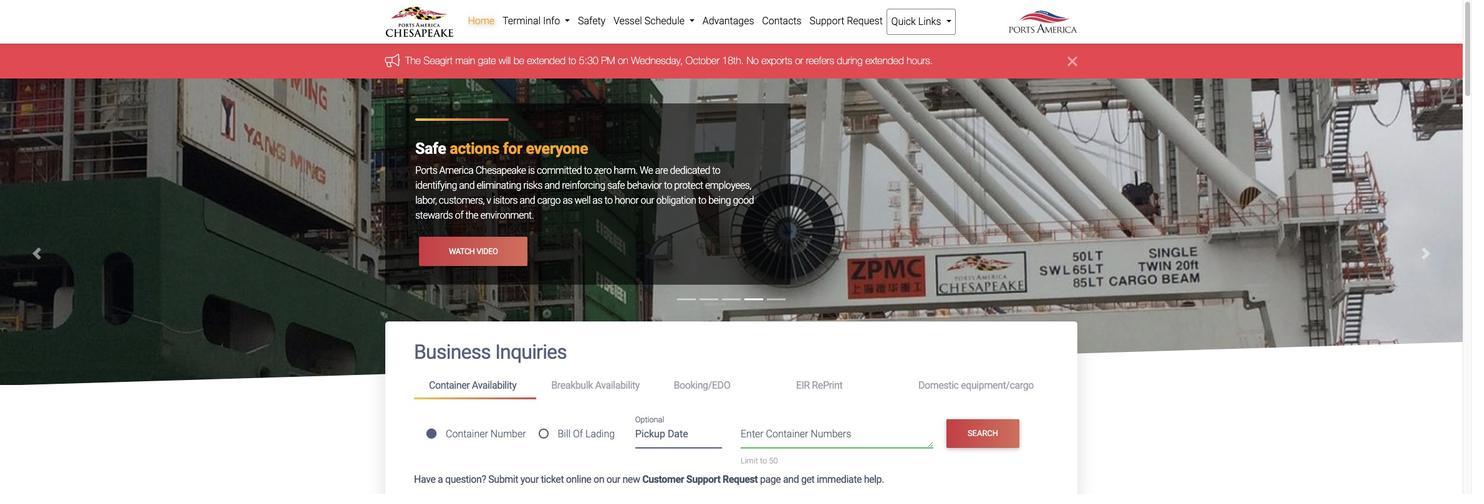 Task type: locate. For each thing, give the bounding box(es) containing it.
1 vertical spatial on
[[594, 474, 604, 486]]

and
[[459, 180, 475, 192], [545, 180, 560, 192], [520, 195, 535, 207], [783, 474, 799, 486]]

as
[[563, 195, 573, 207], [593, 195, 602, 207]]

to
[[568, 55, 576, 66], [584, 165, 592, 177], [712, 165, 720, 177], [664, 180, 672, 192], [605, 195, 613, 207], [698, 195, 706, 207], [760, 457, 767, 466]]

1 horizontal spatial extended
[[866, 55, 904, 66]]

advantages
[[703, 15, 754, 27]]

submit
[[488, 474, 518, 486]]

extended
[[527, 55, 566, 66], [866, 55, 904, 66]]

good
[[733, 195, 754, 207]]

1 extended from the left
[[527, 55, 566, 66]]

as left well
[[563, 195, 573, 207]]

container left the number
[[446, 428, 488, 440]]

to down are
[[664, 180, 672, 192]]

support right the customer
[[686, 474, 721, 486]]

environment.
[[480, 210, 534, 222]]

availability for breakbulk availability
[[595, 380, 640, 392]]

request down limit
[[723, 474, 758, 486]]

on
[[618, 55, 629, 66], [594, 474, 604, 486]]

or
[[795, 55, 803, 66]]

extended right during
[[866, 55, 904, 66]]

request left quick
[[847, 15, 883, 27]]

watch video link
[[419, 237, 528, 266]]

safe
[[415, 140, 446, 158]]

the seagirt main gate will be extended to 5:30 pm on wednesday, october 18th.  no exports or reefers during extended hours.
[[405, 55, 933, 66]]

and up 'cargo'
[[545, 180, 560, 192]]

gate
[[478, 55, 496, 66]]

obligation
[[656, 195, 696, 207]]

domestic
[[919, 380, 959, 392]]

isitors
[[493, 195, 518, 207]]

1 availability from the left
[[472, 380, 517, 392]]

safe actions for everyone
[[415, 140, 588, 158]]

links
[[918, 16, 941, 27]]

support up reefers
[[810, 15, 845, 27]]

domestic equipment/cargo
[[919, 380, 1034, 392]]

everyone
[[526, 140, 588, 158]]

0 horizontal spatial availability
[[472, 380, 517, 392]]

0 horizontal spatial support
[[686, 474, 721, 486]]

committed
[[537, 165, 582, 177]]

help.
[[864, 474, 884, 486]]

honor
[[615, 195, 639, 207]]

1 vertical spatial support
[[686, 474, 721, 486]]

immediate
[[817, 474, 862, 486]]

customer support request link
[[642, 474, 758, 486]]

1 horizontal spatial availability
[[595, 380, 640, 392]]

support
[[810, 15, 845, 27], [686, 474, 721, 486]]

0 vertical spatial support
[[810, 15, 845, 27]]

pm
[[601, 55, 615, 66]]

0 vertical spatial request
[[847, 15, 883, 27]]

0 vertical spatial on
[[618, 55, 629, 66]]

container for container number
[[446, 428, 488, 440]]

on right pm
[[618, 55, 629, 66]]

chesapeake
[[476, 165, 526, 177]]

safety link
[[574, 9, 610, 34]]

to left zero
[[584, 165, 592, 177]]

info
[[543, 15, 560, 27]]

1 horizontal spatial our
[[641, 195, 654, 207]]

0 horizontal spatial extended
[[527, 55, 566, 66]]

breakbulk availability link
[[536, 375, 659, 398]]

2 availability from the left
[[595, 380, 640, 392]]

are
[[655, 165, 668, 177]]

5:30
[[579, 55, 598, 66]]

availability right 'breakbulk'
[[595, 380, 640, 392]]

video
[[477, 247, 498, 256]]

1 horizontal spatial support
[[810, 15, 845, 27]]

get
[[801, 474, 815, 486]]

0 horizontal spatial request
[[723, 474, 758, 486]]

extended right be
[[527, 55, 566, 66]]

of
[[455, 210, 463, 222]]

vessel schedule link
[[610, 9, 699, 34]]

and down risks
[[520, 195, 535, 207]]

0 vertical spatial our
[[641, 195, 654, 207]]

no
[[747, 55, 759, 66]]

1 horizontal spatial as
[[593, 195, 602, 207]]

our down behavior
[[641, 195, 654, 207]]

safety
[[578, 15, 606, 27]]

Enter Container Numbers text field
[[741, 427, 933, 449]]

terminal info link
[[499, 9, 574, 34]]

numbers
[[811, 429, 851, 440]]

container down business
[[429, 380, 470, 392]]

wednesday,
[[631, 55, 683, 66]]

to left the 5:30
[[568, 55, 576, 66]]

seagirt
[[424, 55, 453, 66]]

bill
[[558, 428, 571, 440]]

behavior
[[627, 180, 662, 192]]

eir reprint
[[796, 380, 843, 392]]

0 horizontal spatial our
[[607, 474, 620, 486]]

number
[[491, 428, 526, 440]]

as right well
[[593, 195, 602, 207]]

availability for container availability
[[472, 380, 517, 392]]

our
[[641, 195, 654, 207], [607, 474, 620, 486]]

contacts
[[762, 15, 802, 27]]

0 horizontal spatial as
[[563, 195, 573, 207]]

close image
[[1068, 54, 1078, 69]]

search button
[[946, 419, 1020, 448]]

1 vertical spatial request
[[723, 474, 758, 486]]

the
[[465, 210, 478, 222]]

1 horizontal spatial request
[[847, 15, 883, 27]]

1 as from the left
[[563, 195, 573, 207]]

1 horizontal spatial on
[[618, 55, 629, 66]]

Optional text field
[[635, 424, 722, 449]]

availability down the business inquiries
[[472, 380, 517, 392]]

on right online on the left
[[594, 474, 604, 486]]

during
[[837, 55, 863, 66]]

optional
[[635, 415, 664, 425]]

our left new
[[607, 474, 620, 486]]

identifying
[[415, 180, 457, 192]]

0 horizontal spatial on
[[594, 474, 604, 486]]

domestic equipment/cargo link
[[904, 375, 1049, 398]]

customer
[[642, 474, 684, 486]]

quick
[[892, 16, 916, 27]]

for
[[503, 140, 522, 158]]

harm.
[[614, 165, 638, 177]]



Task type: describe. For each thing, give the bounding box(es) containing it.
dedicated
[[670, 165, 710, 177]]

container number
[[446, 428, 526, 440]]

and up customers,
[[459, 180, 475, 192]]

labor,
[[415, 195, 437, 207]]

advantages link
[[699, 9, 758, 34]]

your
[[521, 474, 539, 486]]

watch video
[[449, 247, 498, 256]]

support request link
[[806, 9, 887, 34]]

exports
[[762, 55, 792, 66]]

watch
[[449, 247, 475, 256]]

quick links link
[[887, 9, 956, 35]]

2 as from the left
[[593, 195, 602, 207]]

50
[[769, 457, 778, 466]]

schedule
[[645, 15, 685, 27]]

booking/edo
[[674, 380, 730, 392]]

ports
[[415, 165, 437, 177]]

question?
[[445, 474, 486, 486]]

the
[[405, 55, 421, 66]]

protect
[[674, 180, 703, 192]]

to down "safe"
[[605, 195, 613, 207]]

reinforcing
[[562, 180, 605, 192]]

breakbulk availability
[[551, 380, 640, 392]]

our inside ports america chesapeake is committed to zero harm. we are dedicated to identifying and                         eliminating risks and reinforcing safe behavior to protect employees, labor, customers, v                         isitors and cargo as well as to honor our obligation to being good stewards of the environment.
[[641, 195, 654, 207]]

to left being
[[698, 195, 706, 207]]

safety image
[[0, 79, 1463, 495]]

business inquiries
[[414, 341, 567, 364]]

lading
[[586, 428, 615, 440]]

limit to 50
[[741, 457, 778, 466]]

breakbulk
[[551, 380, 593, 392]]

18th.
[[722, 55, 744, 66]]

terminal info
[[503, 15, 563, 27]]

have
[[414, 474, 436, 486]]

of
[[573, 428, 583, 440]]

zero
[[594, 165, 612, 177]]

eir
[[796, 380, 810, 392]]

to left 50 on the bottom right
[[760, 457, 767, 466]]

main
[[456, 55, 475, 66]]

container availability
[[429, 380, 517, 392]]

contacts link
[[758, 9, 806, 34]]

booking/edo link
[[659, 375, 781, 398]]

enter
[[741, 429, 764, 440]]

is
[[528, 165, 535, 177]]

well
[[575, 195, 591, 207]]

vessel schedule
[[614, 15, 687, 27]]

reefers
[[806, 55, 834, 66]]

the seagirt main gate will be extended to 5:30 pm on wednesday, october 18th.  no exports or reefers during extended hours. alert
[[0, 44, 1463, 79]]

container up 50 on the bottom right
[[766, 429, 808, 440]]

business
[[414, 341, 491, 364]]

bullhorn image
[[385, 54, 405, 67]]

on inside 'alert'
[[618, 55, 629, 66]]

2 extended from the left
[[866, 55, 904, 66]]

vessel
[[614, 15, 642, 27]]

eliminating
[[477, 180, 521, 192]]

employees,
[[705, 180, 751, 192]]

customers,
[[439, 195, 485, 207]]

safe
[[607, 180, 625, 192]]

page
[[760, 474, 781, 486]]

enter container numbers
[[741, 429, 851, 440]]

v
[[487, 195, 491, 207]]

limit
[[741, 457, 758, 466]]

1 vertical spatial our
[[607, 474, 620, 486]]

home link
[[464, 9, 499, 34]]

container availability link
[[414, 375, 536, 399]]

to up employees, at top
[[712, 165, 720, 177]]

search
[[968, 429, 998, 438]]

home
[[468, 15, 495, 27]]

inquiries
[[495, 341, 567, 364]]

the seagirt main gate will be extended to 5:30 pm on wednesday, october 18th.  no exports or reefers during extended hours. link
[[405, 55, 933, 66]]

being
[[709, 195, 731, 207]]

actions
[[450, 140, 499, 158]]

cargo
[[537, 195, 561, 207]]

to inside 'alert'
[[568, 55, 576, 66]]

reprint
[[812, 380, 843, 392]]

risks
[[523, 180, 542, 192]]

container for container availability
[[429, 380, 470, 392]]

support request
[[810, 15, 883, 27]]

hours.
[[907, 55, 933, 66]]

new
[[623, 474, 640, 486]]

online
[[566, 474, 591, 486]]

a
[[438, 474, 443, 486]]

terminal
[[503, 15, 541, 27]]

and left get
[[783, 474, 799, 486]]

have a question? submit your ticket online on our new customer support request page and get immediate help.
[[414, 474, 884, 486]]



Task type: vqa. For each thing, say whether or not it's contained in the screenshot.
advantages
yes



